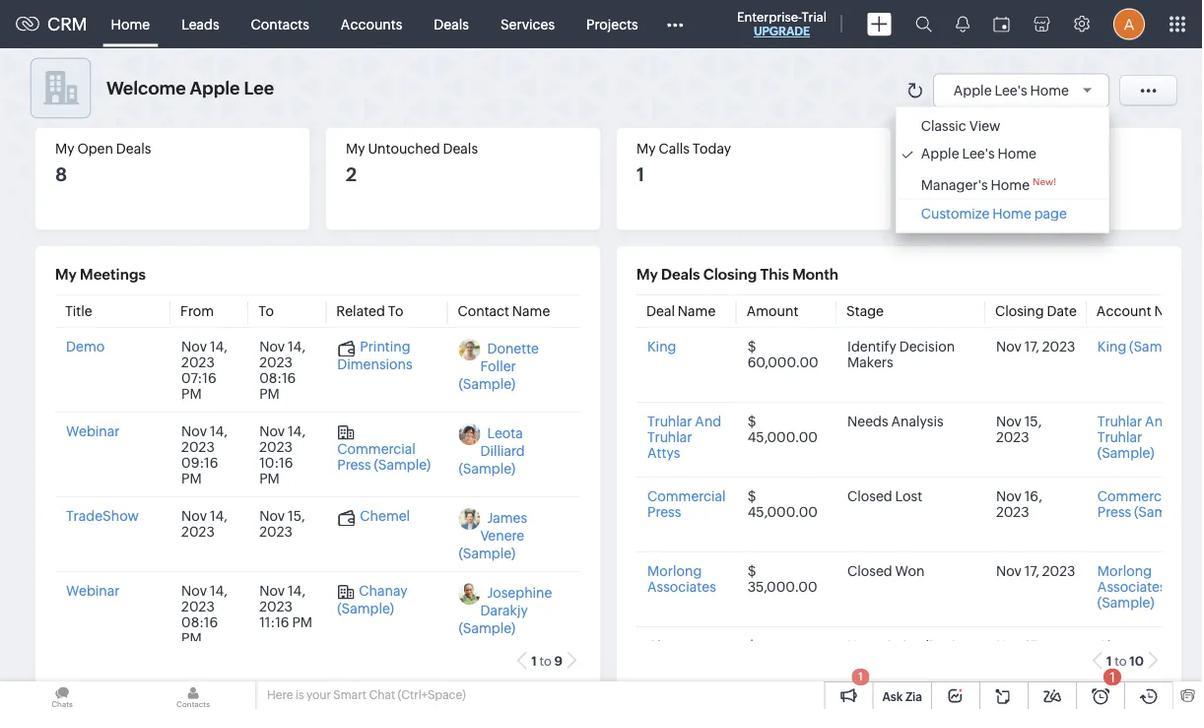 Task type: describe. For each thing, give the bounding box(es) containing it.
(ctrl+space)
[[398, 689, 466, 703]]

$ for king
[[748, 339, 757, 354]]

my up title link on the left of the page
[[55, 266, 77, 283]]

title
[[65, 303, 92, 319]]

calendar image
[[994, 16, 1011, 32]]

chapman for chapman (sample)
[[1098, 638, 1161, 654]]

related to
[[336, 303, 404, 319]]

won
[[896, 564, 925, 579]]

(sample) inside truhlar and truhlar (sample)
[[1098, 445, 1155, 461]]

2023 inside 'nov 16, 2023'
[[997, 504, 1030, 520]]

james
[[488, 510, 528, 526]]

webinar link for nov 14, 2023 08:16 pm
[[66, 583, 120, 599]]

nov 14, 2023 07:16 pm
[[182, 339, 228, 402]]

services
[[501, 16, 555, 32]]

1 to 10
[[1107, 654, 1145, 669]]

closing date
[[996, 303, 1078, 319]]

account name link
[[1097, 303, 1193, 319]]

35,000.00
[[748, 579, 818, 595]]

morlong associates
[[648, 564, 717, 595]]

(sample) inside morlong associates (sample)
[[1098, 595, 1155, 611]]

apple for bottom apple lee's home link
[[922, 146, 960, 162]]

deals inside my untouched deals 2
[[443, 141, 478, 157]]

my leads 10
[[928, 141, 988, 185]]

my up deal
[[637, 266, 658, 283]]

deals inside my open deals 8
[[116, 141, 151, 157]]

from link
[[181, 303, 214, 319]]

0 vertical spatial closing
[[704, 266, 757, 283]]

nov 15, 2023 for chapman
[[997, 638, 1042, 670]]

smart
[[334, 689, 367, 703]]

your
[[307, 689, 331, 703]]

stage
[[847, 303, 884, 319]]

services link
[[485, 0, 571, 48]]

classic view
[[922, 118, 1001, 134]]

king for king (sample)
[[1098, 339, 1127, 354]]

1 horizontal spatial 08:16
[[260, 370, 296, 386]]

nov inside nov 14, 2023
[[182, 508, 207, 524]]

chemel
[[360, 508, 410, 524]]

meetings
[[80, 266, 146, 283]]

10 for my leads 10
[[928, 164, 949, 185]]

is
[[296, 689, 304, 703]]

james venere (sample) link
[[459, 510, 528, 562]]

10 for 1 to 10
[[1130, 654, 1145, 669]]

my untouched deals 2
[[346, 141, 478, 185]]

related to link
[[336, 303, 404, 319]]

crm link
[[16, 14, 87, 34]]

closing date link
[[996, 303, 1078, 319]]

enterprise-
[[738, 9, 802, 24]]

today
[[693, 141, 732, 157]]

search element
[[904, 0, 945, 48]]

zia
[[906, 691, 923, 704]]

commercial press link
[[648, 489, 726, 520]]

donette
[[488, 341, 539, 356]]

Other Modules field
[[654, 8, 697, 40]]

nov 17, 2023 for morlong associates (sample)
[[997, 564, 1076, 579]]

morlong associates (sample)
[[1098, 564, 1167, 611]]

king (sample) link
[[1098, 339, 1187, 354]]

apple lee's home for the topmost apple lee's home link
[[954, 82, 1070, 98]]

(sample) inside the james venere (sample)
[[459, 546, 516, 562]]

to for my meetings
[[540, 654, 552, 669]]

leota
[[488, 425, 523, 441]]

printing dimensions link
[[337, 339, 413, 372]]

1 vertical spatial commercial press (sample) link
[[1098, 489, 1192, 520]]

leads inside the leads link
[[182, 16, 219, 32]]

demo link
[[66, 339, 105, 354]]

associates for morlong associates
[[648, 579, 717, 595]]

pm up nov 14, 2023 10:16 pm
[[260, 386, 280, 402]]

printing dimensions
[[337, 339, 413, 372]]

14, inside nov 14, 2023 11:16 pm
[[288, 583, 306, 599]]

nov inside nov 14, 2023 10:16 pm
[[260, 424, 285, 439]]

king (sample)
[[1098, 339, 1187, 354]]

home down classic view link
[[998, 146, 1037, 162]]

king link
[[648, 339, 677, 354]]

chapman link
[[648, 638, 711, 654]]

donette foller (sample) link
[[459, 341, 539, 392]]

chanay (sample)
[[337, 583, 408, 616]]

morlong for morlong associates (sample)
[[1098, 564, 1153, 579]]

15, for chapman
[[1025, 638, 1042, 654]]

45,000.00 for commercial press
[[748, 504, 818, 520]]

nov inside nov 14, 2023 11:16 pm
[[260, 583, 285, 599]]

1 vertical spatial nov 14, 2023 08:16 pm
[[182, 583, 228, 646]]

month
[[793, 266, 839, 283]]

chanay (sample) link
[[337, 583, 408, 616]]

1 vertical spatial apple lee's home link
[[902, 146, 1104, 162]]

2023 inside nov 14, 2023 10:16 pm
[[260, 439, 293, 455]]

my for 2
[[346, 141, 365, 157]]

0 horizontal spatial commercial
[[337, 441, 416, 456]]

name for deals
[[1155, 303, 1193, 319]]

lost
[[896, 489, 923, 504]]

page
[[1035, 206, 1068, 222]]

leads link
[[166, 0, 235, 48]]

identify
[[848, 339, 897, 354]]

nov up 'nov 16, 2023'
[[997, 414, 1022, 429]]

2023 inside nov 14, 2023 11:16 pm
[[260, 599, 293, 615]]

chemel link
[[337, 508, 410, 526]]

profile element
[[1102, 0, 1158, 48]]

my deals closing this month
[[637, 266, 839, 283]]

closed won
[[848, 564, 925, 579]]

apple for the topmost apple lee's home link
[[954, 82, 992, 98]]

$ 45,000.00 for truhlar and truhlar attys
[[748, 414, 818, 445]]

king for king link
[[648, 339, 677, 354]]

create menu image
[[868, 12, 892, 36]]

14, inside nov 14, 2023 10:16 pm
[[288, 424, 306, 439]]

60,000.00
[[748, 354, 819, 370]]

ask zia
[[883, 691, 923, 704]]

17, for king
[[1025, 339, 1040, 354]]

nov down 10:16
[[260, 508, 285, 524]]

nov down nov 14, 2023
[[182, 583, 207, 599]]

deal name link
[[647, 303, 716, 319]]

$ for chapman
[[748, 638, 757, 654]]

home link
[[95, 0, 166, 48]]

1 horizontal spatial nov 14, 2023 08:16 pm
[[260, 339, 306, 402]]

nov 14, 2023 10:16 pm
[[260, 424, 306, 487]]

welcome
[[106, 78, 186, 98]]

deal name
[[647, 303, 716, 319]]

create menu element
[[856, 0, 904, 48]]

donette foller (sample)
[[459, 341, 539, 392]]

(sample) inside 'chapman (sample)'
[[1098, 654, 1155, 670]]

(sample) inside donette foller (sample)
[[459, 376, 516, 392]]

truhlar and truhlar attys link
[[648, 414, 722, 461]]

josephine darakjy (sample) link
[[459, 585, 553, 636]]

closed for closed won
[[848, 564, 893, 579]]

2023 inside nov 14, 2023 07:16 pm
[[182, 354, 215, 370]]

associates for morlong associates (sample)
[[1098, 579, 1167, 595]]

nov down 'nov 16, 2023'
[[997, 564, 1022, 579]]

$ 45,000.00 for commercial press
[[748, 489, 818, 520]]

nov inside nov 14, 2023 07:16 pm
[[182, 339, 207, 354]]

lee's for the topmost apple lee's home link
[[995, 82, 1028, 98]]

signals image
[[956, 16, 970, 33]]

1 to from the left
[[259, 303, 274, 319]]

14, inside nov 14, 2023
[[210, 508, 228, 524]]

nov 14, 2023 09:16 pm
[[182, 424, 228, 487]]

my open deals 8
[[55, 141, 151, 185]]

decision
[[900, 339, 956, 354]]

manager's home new!
[[922, 176, 1057, 193]]

contacts image
[[131, 682, 255, 710]]

morlong associates (sample) link
[[1098, 564, 1167, 611]]

account
[[1097, 303, 1152, 319]]

customize
[[922, 206, 990, 222]]

search image
[[916, 16, 933, 33]]

attys
[[648, 445, 681, 461]]

date
[[1048, 303, 1078, 319]]

accounts link
[[325, 0, 418, 48]]

james venere (sample)
[[459, 510, 528, 562]]

nov right negotiation/review
[[997, 638, 1022, 654]]

and for truhlar and truhlar attys
[[695, 414, 722, 429]]

nov 14, 2023
[[182, 508, 228, 540]]

nov 15, 2023 for truhlar and truhlar attys
[[997, 414, 1042, 445]]

nov 16, 2023
[[997, 489, 1043, 520]]

calls
[[659, 141, 690, 157]]

$ for morlong associates
[[748, 564, 757, 579]]

apple lee's home for bottom apple lee's home link
[[922, 146, 1037, 162]]

leota dilliard (sample) link
[[459, 425, 525, 477]]

my for 8
[[55, 141, 75, 157]]

demo
[[66, 339, 105, 354]]

here
[[267, 689, 293, 703]]

pm inside nov 14, 2023 11:16 pm
[[292, 615, 313, 631]]



Task type: vqa. For each thing, say whether or not it's contained in the screenshot.


Task type: locate. For each thing, give the bounding box(es) containing it.
associates up chapman 'link'
[[648, 579, 717, 595]]

15, for truhlar and truhlar attys
[[1025, 414, 1042, 429]]

(sample) inside chanay (sample)
[[337, 600, 394, 616]]

07:16
[[182, 370, 217, 386]]

my for 10
[[928, 141, 947, 157]]

2023 inside nov 14, 2023 09:16 pm
[[182, 439, 215, 455]]

16,
[[1025, 489, 1043, 504]]

and inside truhlar and truhlar (sample)
[[1146, 414, 1172, 429]]

home right crm
[[111, 16, 150, 32]]

my meetings
[[55, 266, 146, 283]]

stage link
[[847, 303, 884, 319]]

$ down 60,000.00
[[748, 414, 757, 429]]

pm inside nov 14, 2023 09:16 pm
[[182, 471, 202, 487]]

1 chapman from the left
[[648, 638, 711, 654]]

0 horizontal spatial 10
[[928, 164, 949, 185]]

related
[[336, 303, 385, 319]]

0 vertical spatial $ 45,000.00
[[748, 414, 818, 445]]

2 webinar link from the top
[[66, 583, 120, 599]]

webinar down tradeshow link
[[66, 583, 120, 599]]

2 17, from the top
[[1025, 564, 1040, 579]]

1 horizontal spatial king
[[1098, 339, 1127, 354]]

commercial press (sample) up chemel
[[337, 441, 431, 472]]

0 vertical spatial nov 15, 2023
[[997, 414, 1042, 445]]

josephine darakjy (sample)
[[459, 585, 553, 636]]

0 vertical spatial 17,
[[1025, 339, 1040, 354]]

2023 inside nov 14, 2023
[[182, 524, 215, 540]]

2 morlong from the left
[[1098, 564, 1153, 579]]

here is your smart chat (ctrl+space)
[[267, 689, 466, 703]]

chapman down morlong associates link
[[648, 638, 711, 654]]

deals up deal name
[[662, 266, 701, 283]]

10:16
[[260, 455, 293, 471]]

1 horizontal spatial 10
[[1130, 654, 1145, 669]]

2 $ 45,000.00 from the top
[[748, 489, 818, 520]]

2 horizontal spatial commercial
[[1098, 489, 1177, 504]]

webinar down demo link
[[66, 424, 120, 439]]

1 horizontal spatial closing
[[996, 303, 1045, 319]]

webinar link down tradeshow link
[[66, 583, 120, 599]]

2 closed from the top
[[848, 564, 893, 579]]

$ 45,000.00 down 60,000.00
[[748, 414, 818, 445]]

14, inside nov 14, 2023 09:16 pm
[[210, 424, 228, 439]]

contacts link
[[235, 0, 325, 48]]

josephine
[[488, 585, 553, 601]]

home inside manager's home new!
[[991, 177, 1030, 193]]

$ for commercial press
[[748, 489, 757, 504]]

5 $ from the top
[[748, 638, 757, 654]]

15,
[[1025, 414, 1042, 429], [288, 508, 305, 524], [1025, 638, 1042, 654]]

08:16 down to link
[[260, 370, 296, 386]]

closing left this
[[704, 266, 757, 283]]

pm right 11:16 on the left of page
[[292, 615, 313, 631]]

0 horizontal spatial commercial press (sample) link
[[337, 424, 431, 472]]

(sample)
[[1130, 339, 1187, 354], [459, 376, 516, 392], [1098, 445, 1155, 461], [374, 456, 431, 472], [459, 461, 516, 477], [1135, 504, 1192, 520], [459, 546, 516, 562], [1098, 595, 1155, 611], [337, 600, 394, 616], [459, 621, 516, 636], [1098, 654, 1155, 670]]

$ 60,000.00
[[748, 339, 819, 370]]

1 associates from the left
[[648, 579, 717, 595]]

$ inside $ 35,000.00
[[748, 564, 757, 579]]

1 17, from the top
[[1025, 339, 1040, 354]]

commercial down truhlar and truhlar (sample) at the right bottom
[[1098, 489, 1177, 504]]

45,000.00 for truhlar and truhlar attys
[[748, 429, 818, 445]]

nov 14, 2023 08:16 pm down to link
[[260, 339, 306, 402]]

morlong up 'chapman (sample)'
[[1098, 564, 1153, 579]]

2 king from the left
[[1098, 339, 1127, 354]]

negotiation/review
[[848, 638, 975, 654]]

0 horizontal spatial king
[[648, 339, 677, 354]]

0 vertical spatial 08:16
[[260, 370, 296, 386]]

08:16 up contacts image at left bottom
[[182, 615, 218, 631]]

and down 'king (sample)'
[[1146, 414, 1172, 429]]

0 vertical spatial closed
[[848, 489, 893, 504]]

customize home page
[[922, 206, 1068, 222]]

1 $ from the top
[[748, 339, 757, 354]]

1 inside my calls today 1
[[637, 164, 645, 185]]

name for meetings
[[513, 303, 551, 319]]

0 horizontal spatial 08:16
[[182, 615, 218, 631]]

lee's for bottom apple lee's home link
[[963, 146, 996, 162]]

nov left 16,
[[997, 489, 1022, 504]]

nov inside nov 14, 2023 09:16 pm
[[182, 424, 207, 439]]

pm right nov 14, 2023 09:16 pm
[[260, 471, 280, 487]]

2 chapman from the left
[[1098, 638, 1161, 654]]

09:16
[[182, 455, 218, 471]]

0 horizontal spatial nov 14, 2023 08:16 pm
[[182, 583, 228, 646]]

press
[[337, 456, 371, 472], [648, 504, 682, 520], [1098, 504, 1132, 520]]

17, for morlong
[[1025, 564, 1040, 579]]

10
[[928, 164, 949, 185], [1130, 654, 1145, 669]]

1 vertical spatial 15,
[[288, 508, 305, 524]]

0 horizontal spatial and
[[695, 414, 722, 429]]

my down the classic
[[928, 141, 947, 157]]

tradeshow
[[66, 508, 139, 524]]

14, up 09:16
[[210, 424, 228, 439]]

my left calls
[[637, 141, 656, 157]]

account name
[[1097, 303, 1193, 319]]

to down morlong associates (sample)
[[1115, 654, 1128, 669]]

0 vertical spatial 15,
[[1025, 414, 1042, 429]]

contact name link
[[458, 303, 551, 319]]

45,000.00
[[748, 429, 818, 445], [748, 504, 818, 520]]

view
[[970, 118, 1001, 134]]

and
[[695, 414, 722, 429], [1146, 414, 1172, 429]]

my up 8
[[55, 141, 75, 157]]

1 webinar link from the top
[[66, 424, 120, 439]]

apple up classic view
[[954, 82, 992, 98]]

nov 14, 2023 08:16 pm left 11:16 on the left of page
[[182, 583, 228, 646]]

pm up contacts image at left bottom
[[182, 631, 202, 646]]

nov down to link
[[260, 339, 285, 354]]

deals left services
[[434, 16, 469, 32]]

$
[[748, 339, 757, 354], [748, 414, 757, 429], [748, 489, 757, 504], [748, 564, 757, 579], [748, 638, 757, 654]]

nov inside 'nov 16, 2023'
[[997, 489, 1022, 504]]

1 vertical spatial lee's
[[963, 146, 996, 162]]

$ 35,000.00
[[748, 564, 818, 595]]

nov up 10:16
[[260, 424, 285, 439]]

14, down nov 14, 2023
[[210, 583, 228, 599]]

chat
[[369, 689, 396, 703]]

my inside my open deals 8
[[55, 141, 75, 157]]

pm up nov 14, 2023
[[182, 471, 202, 487]]

15, left 1 to 10
[[1025, 638, 1042, 654]]

0 vertical spatial nov 17, 2023
[[997, 339, 1076, 354]]

apple lee's home link down classic view link
[[902, 146, 1104, 162]]

3 $ from the top
[[748, 489, 757, 504]]

2 and from the left
[[1146, 414, 1172, 429]]

14, inside nov 14, 2023 07:16 pm
[[210, 339, 228, 354]]

2 45,000.00 from the top
[[748, 504, 818, 520]]

and for truhlar and truhlar (sample)
[[1146, 414, 1172, 429]]

1 vertical spatial webinar link
[[66, 583, 120, 599]]

apple lee's home
[[954, 82, 1070, 98], [922, 146, 1037, 162]]

08:16
[[260, 370, 296, 386], [182, 615, 218, 631]]

1 webinar from the top
[[66, 424, 120, 439]]

0 vertical spatial commercial press (sample) link
[[337, 424, 431, 472]]

contact name
[[458, 303, 551, 319]]

morlong inside morlong associates
[[648, 564, 702, 579]]

2 $ from the top
[[748, 414, 757, 429]]

home down manager's home new!
[[993, 206, 1032, 222]]

signals element
[[945, 0, 982, 48]]

0 vertical spatial commercial press (sample)
[[337, 441, 431, 472]]

manager's
[[922, 177, 989, 193]]

2 to from the left
[[1115, 654, 1128, 669]]

$ 45,000.00 up $ 35,000.00
[[748, 489, 818, 520]]

70,000.00
[[748, 654, 818, 670]]

apple lee's home link
[[954, 82, 1099, 98], [902, 146, 1104, 162]]

45,000.00 down 60,000.00
[[748, 429, 818, 445]]

projects link
[[571, 0, 654, 48]]

1 vertical spatial nov 17, 2023
[[997, 564, 1076, 579]]

apple
[[190, 78, 240, 98], [954, 82, 992, 98], [922, 146, 960, 162]]

my inside my leads 10
[[928, 141, 947, 157]]

0 vertical spatial 45,000.00
[[748, 429, 818, 445]]

press down attys
[[648, 504, 682, 520]]

webinar link for nov 14, 2023 09:16 pm
[[66, 424, 120, 439]]

commercial up chemel
[[337, 441, 416, 456]]

1 horizontal spatial leads
[[950, 141, 988, 157]]

2 horizontal spatial name
[[1155, 303, 1193, 319]]

tradeshow link
[[66, 508, 139, 524]]

nov up 11:16 on the left of page
[[260, 583, 285, 599]]

apple lee's home down view
[[922, 146, 1037, 162]]

2 associates from the left
[[1098, 579, 1167, 595]]

14,
[[210, 339, 228, 354], [288, 339, 306, 354], [210, 424, 228, 439], [288, 424, 306, 439], [210, 508, 228, 524], [210, 583, 228, 599], [288, 583, 306, 599]]

1 horizontal spatial and
[[1146, 414, 1172, 429]]

my inside my calls today 1
[[637, 141, 656, 157]]

morlong for morlong associates
[[648, 564, 702, 579]]

2 vertical spatial nov 15, 2023
[[997, 638, 1042, 670]]

1 morlong from the left
[[648, 564, 702, 579]]

1 horizontal spatial to
[[1115, 654, 1128, 669]]

profile image
[[1114, 8, 1146, 40]]

17, down closing date
[[1025, 339, 1040, 354]]

leads inside my leads 10
[[950, 141, 988, 157]]

1 horizontal spatial commercial press (sample)
[[1098, 489, 1192, 520]]

0 horizontal spatial to
[[259, 303, 274, 319]]

commercial press (sample) link down truhlar and truhlar (sample) at the right bottom
[[1098, 489, 1192, 520]]

1 vertical spatial apple lee's home
[[922, 146, 1037, 162]]

lee's down view
[[963, 146, 996, 162]]

1 horizontal spatial name
[[678, 303, 716, 319]]

nov 17, 2023 down 'nov 16, 2023'
[[997, 564, 1076, 579]]

1 horizontal spatial press
[[648, 504, 682, 520]]

1 vertical spatial 08:16
[[182, 615, 218, 631]]

lee's
[[995, 82, 1028, 98], [963, 146, 996, 162]]

to right related
[[388, 303, 404, 319]]

2023
[[1043, 339, 1076, 354], [182, 354, 215, 370], [260, 354, 293, 370], [997, 429, 1030, 445], [182, 439, 215, 455], [260, 439, 293, 455], [997, 504, 1030, 520], [182, 524, 215, 540], [260, 524, 293, 540], [1043, 564, 1076, 579], [182, 599, 215, 615], [260, 599, 293, 615], [997, 654, 1030, 670]]

1 to from the left
[[540, 654, 552, 669]]

1 horizontal spatial associates
[[1098, 579, 1167, 595]]

deals right untouched
[[443, 141, 478, 157]]

14, left printing dimensions link
[[288, 339, 306, 354]]

closed lost
[[848, 489, 923, 504]]

0 horizontal spatial closing
[[704, 266, 757, 283]]

0 vertical spatial webinar link
[[66, 424, 120, 439]]

deals
[[434, 16, 469, 32], [116, 141, 151, 157], [443, 141, 478, 157], [662, 266, 701, 283]]

1 horizontal spatial morlong
[[1098, 564, 1153, 579]]

deal
[[647, 303, 675, 319]]

welcome apple lee
[[106, 78, 274, 98]]

morlong down 'commercial press'
[[648, 564, 702, 579]]

$ right morlong associates
[[748, 564, 757, 579]]

1 king from the left
[[648, 339, 677, 354]]

2 vertical spatial 15,
[[1025, 638, 1042, 654]]

commercial press (sample) link
[[337, 424, 431, 472], [1098, 489, 1192, 520]]

apple lee's home link up classic view link
[[954, 82, 1099, 98]]

10 up customize
[[928, 164, 949, 185]]

pm inside nov 14, 2023 07:16 pm
[[182, 386, 202, 402]]

1 vertical spatial commercial press (sample)
[[1098, 489, 1192, 520]]

2 webinar from the top
[[66, 583, 120, 599]]

0 vertical spatial apple lee's home link
[[954, 82, 1099, 98]]

pm inside nov 14, 2023 10:16 pm
[[260, 471, 280, 487]]

pm up nov 14, 2023 09:16 pm
[[182, 386, 202, 402]]

home up classic view link
[[1031, 82, 1070, 98]]

lee's up classic view link
[[995, 82, 1028, 98]]

$ down 35,000.00
[[748, 638, 757, 654]]

my for 1
[[637, 141, 656, 157]]

(sample) inside leota dilliard (sample)
[[459, 461, 516, 477]]

nov down closing date
[[997, 339, 1022, 354]]

1 vertical spatial 10
[[1130, 654, 1145, 669]]

0 horizontal spatial chapman
[[648, 638, 711, 654]]

chapman for chapman 'link'
[[648, 638, 711, 654]]

0 horizontal spatial commercial press (sample)
[[337, 441, 431, 472]]

0 vertical spatial 10
[[928, 164, 949, 185]]

printing
[[360, 339, 411, 354]]

chats image
[[0, 682, 124, 710]]

and inside truhlar and truhlar attys
[[695, 414, 722, 429]]

nov up 07:16
[[182, 339, 207, 354]]

apple left lee
[[190, 78, 240, 98]]

to right from link
[[259, 303, 274, 319]]

1 vertical spatial closing
[[996, 303, 1045, 319]]

leads up welcome apple lee
[[182, 16, 219, 32]]

leota dilliard (sample)
[[459, 425, 525, 477]]

3 name from the left
[[1155, 303, 1193, 319]]

commercial press (sample) link up chemel
[[337, 424, 431, 472]]

to left 9
[[540, 654, 552, 669]]

closing left the date
[[996, 303, 1045, 319]]

chanay
[[359, 583, 408, 599]]

1 45,000.00 from the top
[[748, 429, 818, 445]]

14, down 09:16
[[210, 508, 228, 524]]

this
[[761, 266, 790, 283]]

customize home page link
[[902, 206, 1104, 222]]

$ inside $ 60,000.00
[[748, 339, 757, 354]]

nov 17, 2023 down closing date
[[997, 339, 1076, 354]]

14, up 10:16
[[288, 424, 306, 439]]

morlong inside morlong associates (sample)
[[1098, 564, 1153, 579]]

king down account in the right top of the page
[[1098, 339, 1127, 354]]

projects
[[587, 16, 639, 32]]

closed for closed lost
[[848, 489, 893, 504]]

name right deal
[[678, 303, 716, 319]]

0 horizontal spatial name
[[513, 303, 551, 319]]

closed left lost
[[848, 489, 893, 504]]

14, up 11:16 on the left of page
[[288, 583, 306, 599]]

1 horizontal spatial commercial
[[648, 489, 726, 504]]

2 nov 17, 2023 from the top
[[997, 564, 1076, 579]]

1 horizontal spatial to
[[388, 303, 404, 319]]

1 vertical spatial leads
[[950, 141, 988, 157]]

0 horizontal spatial associates
[[648, 579, 717, 595]]

4 $ from the top
[[748, 564, 757, 579]]

0 horizontal spatial morlong
[[648, 564, 702, 579]]

home up customize home page link
[[991, 177, 1030, 193]]

my inside my untouched deals 2
[[346, 141, 365, 157]]

0 vertical spatial leads
[[182, 16, 219, 32]]

$ 70,000.00
[[748, 638, 818, 670]]

closed left won
[[848, 564, 893, 579]]

1 vertical spatial 45,000.00
[[748, 504, 818, 520]]

my up 2
[[346, 141, 365, 157]]

webinar for nov 14, 2023 09:16 pm
[[66, 424, 120, 439]]

king down deal
[[648, 339, 677, 354]]

contact
[[458, 303, 510, 319]]

17, down 'nov 16, 2023'
[[1025, 564, 1040, 579]]

1 vertical spatial $ 45,000.00
[[748, 489, 818, 520]]

nov 17, 2023 for king (sample)
[[997, 339, 1076, 354]]

my calls today 1
[[637, 141, 732, 185]]

open
[[77, 141, 113, 157]]

0 vertical spatial apple lee's home
[[954, 82, 1070, 98]]

dimensions
[[337, 356, 413, 372]]

amount
[[747, 303, 799, 319]]

0 vertical spatial webinar
[[66, 424, 120, 439]]

press inside 'commercial press'
[[648, 504, 682, 520]]

associates
[[648, 579, 717, 595], [1098, 579, 1167, 595]]

press up chemel link
[[337, 456, 371, 472]]

1 and from the left
[[695, 414, 722, 429]]

14, up 07:16
[[210, 339, 228, 354]]

1 horizontal spatial chapman
[[1098, 638, 1161, 654]]

from
[[181, 303, 214, 319]]

15, up 16,
[[1025, 414, 1042, 429]]

1 vertical spatial nov 15, 2023
[[260, 508, 305, 540]]

1 closed from the top
[[848, 489, 893, 504]]

1 horizontal spatial commercial press (sample) link
[[1098, 489, 1192, 520]]

apple lee's home up classic view link
[[954, 82, 1070, 98]]

17,
[[1025, 339, 1040, 354], [1025, 564, 1040, 579]]

name up donette at the left of page
[[513, 303, 551, 319]]

0 horizontal spatial leads
[[182, 16, 219, 32]]

to link
[[259, 303, 274, 319]]

10 down morlong associates (sample)
[[1130, 654, 1145, 669]]

commercial press (sample) down truhlar and truhlar (sample) at the right bottom
[[1098, 489, 1192, 520]]

2 horizontal spatial press
[[1098, 504, 1132, 520]]

upgrade
[[754, 25, 811, 38]]

chapman
[[648, 638, 711, 654], [1098, 638, 1161, 654]]

0 horizontal spatial to
[[540, 654, 552, 669]]

2 to from the left
[[388, 303, 404, 319]]

analysis
[[892, 414, 944, 429]]

to
[[259, 303, 274, 319], [388, 303, 404, 319]]

2 name from the left
[[678, 303, 716, 319]]

apple down the classic
[[922, 146, 960, 162]]

identify decision makers
[[848, 339, 956, 370]]

1 name from the left
[[513, 303, 551, 319]]

0 horizontal spatial press
[[337, 456, 371, 472]]

pm
[[182, 386, 202, 402], [260, 386, 280, 402], [182, 471, 202, 487], [260, 471, 280, 487], [292, 615, 313, 631], [182, 631, 202, 646]]

nov 14, 2023 11:16 pm
[[260, 583, 313, 631]]

title link
[[65, 303, 92, 319]]

deals right open
[[116, 141, 151, 157]]

$ for truhlar and truhlar attys
[[748, 414, 757, 429]]

1 vertical spatial 17,
[[1025, 564, 1040, 579]]

to for my deals closing this month
[[1115, 654, 1128, 669]]

1 vertical spatial webinar
[[66, 583, 120, 599]]

1 nov 17, 2023 from the top
[[997, 339, 1076, 354]]

1 $ 45,000.00 from the top
[[748, 414, 818, 445]]

$ right 'commercial press'
[[748, 489, 757, 504]]

darakjy
[[481, 603, 528, 619]]

webinar for nov 14, 2023 08:16 pm
[[66, 583, 120, 599]]

10 inside my leads 10
[[928, 164, 949, 185]]

deals link
[[418, 0, 485, 48]]

0 vertical spatial lee's
[[995, 82, 1028, 98]]

and up 'commercial press'
[[695, 414, 722, 429]]

leads down classic view
[[950, 141, 988, 157]]

0 vertical spatial nov 14, 2023 08:16 pm
[[260, 339, 306, 402]]

name up 'king (sample)'
[[1155, 303, 1193, 319]]

chapman (sample) link
[[1098, 638, 1161, 670]]

(sample) inside josephine darakjy (sample)
[[459, 621, 516, 636]]

webinar
[[66, 424, 120, 439], [66, 583, 120, 599]]

1 vertical spatial closed
[[848, 564, 893, 579]]

$ inside '$ 70,000.00'
[[748, 638, 757, 654]]

associates up 'chapman (sample)'
[[1098, 579, 1167, 595]]

lee
[[244, 78, 274, 98]]



